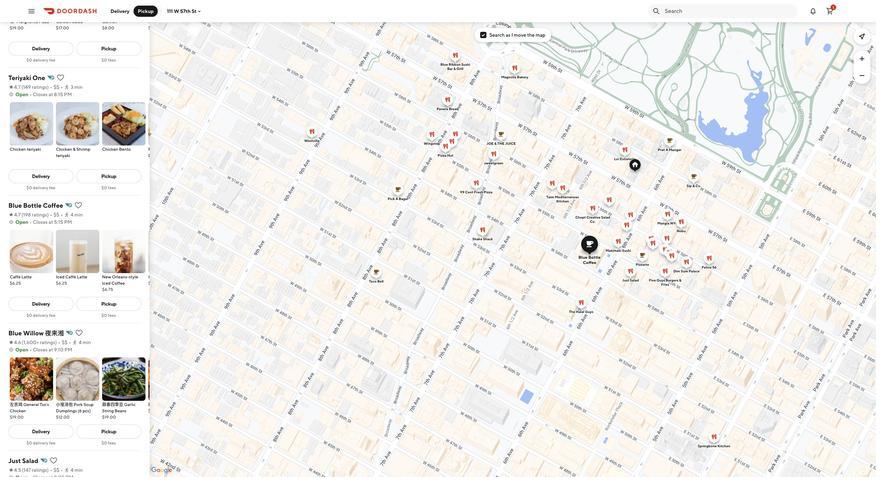 Task type: locate. For each thing, give the bounding box(es) containing it.
ratings right 147
[[32, 467, 47, 473]]

teriyaki inside chicken & shrimp teriyaki
[[56, 153, 70, 158]]

felice
[[702, 265, 712, 269], [702, 265, 712, 269]]

juice
[[505, 141, 516, 146], [505, 141, 516, 146]]

chicken down 左宗鸡
[[10, 408, 26, 414]]

1 caffè from the left
[[10, 274, 21, 280]]

2 $6.25 from the left
[[56, 281, 67, 286]]

Search as I move the map checkbox
[[481, 32, 487, 38]]

(6 inside fried chicken dumplings (6 pieces)
[[170, 153, 174, 158]]

pm right 9:10
[[64, 347, 72, 353]]

chicken teriyaki
[[10, 147, 41, 152]]

pret
[[658, 148, 665, 152], [658, 148, 665, 152]]

open
[[15, 92, 28, 97], [15, 219, 28, 225], [15, 347, 28, 353]]

1 latte from the left
[[21, 274, 32, 280]]

springbone kitchen
[[698, 444, 731, 448], [698, 444, 731, 448]]

average rating of 4.7 out of 5 element for teriyaki one
[[8, 84, 21, 91]]

ratings up open • closes at 5:15 pm
[[32, 212, 47, 218]]

open down 149 on the top left of the page
[[15, 92, 28, 97]]

friarielli side $10.00
[[148, 19, 173, 30]]

2 latte from the left
[[77, 274, 87, 280]]

0 vertical spatial 4 min
[[71, 212, 83, 218]]

pickup link down chicken bento
[[76, 169, 141, 183]]

pickup link down "string"
[[76, 425, 141, 439]]

teriyaki inside button
[[27, 147, 41, 152]]

$0 delivery fee for willow
[[27, 441, 55, 446]]

1 vertical spatial 4.7
[[14, 212, 21, 218]]

3
[[71, 84, 73, 90]]

• $$ for teriyaki one
[[50, 84, 59, 90]]

chicken left shrimp
[[56, 147, 72, 152]]

delivery
[[33, 57, 48, 63], [33, 185, 48, 190], [33, 313, 48, 318], [33, 441, 48, 446]]

• down click to add this store to your saved list image at left bottom
[[50, 467, 52, 473]]

3 open from the top
[[15, 347, 28, 353]]

1 vertical spatial teriyaki
[[56, 153, 70, 158]]

pm for blue willow 夜来湘
[[64, 347, 72, 353]]

sip
[[687, 184, 692, 188], [687, 184, 692, 188]]

2 pickup link from the top
[[76, 169, 141, 183]]

3 $0 fees from the top
[[102, 313, 116, 318]]

1 open from the top
[[15, 92, 28, 97]]

co.
[[696, 184, 701, 188], [696, 184, 701, 188], [590, 219, 596, 224], [590, 219, 596, 224]]

creative
[[587, 215, 601, 219], [587, 215, 601, 219]]

1 4.7 from the top
[[14, 84, 21, 90]]

0 horizontal spatial iced
[[56, 274, 65, 280]]

(6
[[170, 153, 174, 158], [78, 408, 82, 414]]

( down teriyaki
[[21, 84, 23, 90]]

chicken inside 左宗鸡 general tso's chicken $19.00
[[10, 408, 26, 414]]

1 horizontal spatial $6.25
[[56, 281, 67, 286]]

3 delivery link from the top
[[8, 297, 73, 311]]

4 pickup link from the top
[[76, 425, 141, 439]]

fees
[[108, 57, 116, 63], [108, 185, 116, 190], [108, 313, 116, 318], [108, 441, 116, 446]]

pickup down "string"
[[101, 429, 116, 435]]

closes
[[33, 92, 48, 97], [33, 219, 48, 225], [33, 347, 48, 353]]

average rating of 4.7 out of 5 element left 198
[[8, 211, 21, 218]]

4 min for coffee
[[71, 212, 83, 218]]

latte down caffè latte image
[[21, 274, 32, 280]]

4 for 夜来湘
[[79, 340, 82, 345]]

open down 198
[[15, 219, 28, 225]]

149
[[23, 84, 31, 90]]

4.7 for blue
[[14, 212, 21, 218]]

fried chicken dumplings (6 pieces)
[[148, 147, 189, 158]]

delivery down 左宗鸡 general tso's chicken $19.00
[[32, 429, 50, 435]]

delivery up the ( 198 ratings ) at the top left
[[33, 185, 48, 190]]

caffè latte image
[[10, 230, 53, 273]]

delivery up blue willow 夜来湘
[[32, 301, 50, 307]]

margherita
[[17, 19, 38, 24]]

2 caffè from the left
[[65, 274, 76, 280]]

• $$ up 9:10
[[58, 340, 68, 345]]

1 horizontal spatial caffè
[[65, 274, 76, 280]]

$0 delivery fee up the ( 198 ratings ) at the top left
[[27, 185, 55, 190]]

2 average rating of 4.7 out of 5 element from the top
[[8, 211, 21, 218]]

fried chicken dumplings (6 pieces) button
[[148, 102, 192, 159]]

guys
[[657, 278, 665, 282], [657, 278, 665, 282], [585, 310, 594, 314], [585, 310, 594, 314]]

$19.00 down 12''
[[10, 25, 24, 30]]

• $$ down click to add this store to your saved list image at left bottom
[[50, 467, 59, 473]]

sushi
[[461, 62, 470, 66], [461, 62, 470, 66], [622, 248, 631, 253], [622, 248, 631, 253]]

closes for willow
[[33, 347, 48, 353]]

iced caffè latte image
[[56, 230, 99, 273]]

felice 56
[[702, 265, 717, 269], [702, 265, 717, 269]]

4 $0 delivery fee from the top
[[27, 441, 55, 446]]

1 vertical spatial open
[[15, 219, 28, 225]]

1 vertical spatial iced
[[102, 281, 111, 286]]

pickup down chicken bento
[[101, 174, 116, 179]]

0 vertical spatial (6
[[170, 153, 174, 158]]

at left 9:10
[[49, 347, 53, 353]]

average rating of 4.5 out of 5 element
[[8, 467, 21, 474]]

3 min
[[71, 84, 83, 90]]

chicken left bento
[[102, 147, 118, 152]]

teriyaki
[[8, 74, 31, 82]]

3 at from the top
[[49, 347, 53, 353]]

ratings for bottle
[[32, 212, 47, 218]]

chicken down chicken teriyaki image
[[10, 147, 26, 152]]

( up open • closes at 5:15 pm
[[21, 212, 23, 218]]

2 open from the top
[[15, 219, 28, 225]]

taim mediterranean kitchen
[[546, 195, 579, 203], [546, 195, 579, 203]]

click to add this store to your saved list image
[[49, 457, 58, 465]]

0 vertical spatial teriyaki
[[27, 147, 41, 152]]

2 closes from the top
[[33, 219, 48, 225]]

0 vertical spatial at
[[49, 92, 53, 97]]

&
[[454, 66, 456, 71], [454, 66, 456, 71], [494, 141, 497, 146], [494, 141, 497, 146], [73, 147, 76, 152], [693, 184, 695, 188], [693, 184, 695, 188], [679, 278, 682, 282], [679, 278, 682, 282]]

kitchen
[[556, 199, 569, 203], [556, 199, 569, 203], [718, 444, 731, 448], [718, 444, 731, 448]]

$19.00 down "string"
[[102, 415, 116, 420]]

夜来湘
[[45, 330, 64, 337]]

click to add this store to your saved list image
[[56, 73, 65, 82], [74, 201, 83, 210], [75, 329, 83, 337]]

• down 198
[[30, 219, 32, 225]]

at left the 5:15
[[49, 219, 53, 225]]

sum
[[681, 269, 688, 273], [681, 269, 688, 273]]

loi estiatorio
[[614, 157, 636, 161], [614, 157, 636, 161]]

• $$ for just salad
[[50, 467, 59, 473]]

4 delivery from the top
[[33, 441, 48, 446]]

1 vertical spatial closes
[[33, 219, 48, 225]]

4.7 down teriyaki
[[14, 84, 21, 90]]

pickup down $8.00
[[101, 46, 116, 51]]

salad
[[72, 19, 83, 24], [601, 215, 610, 219], [601, 215, 610, 219], [630, 278, 639, 282], [630, 278, 639, 282], [22, 457, 38, 465]]

at left '8:15'
[[49, 92, 53, 97]]

• down 1,600+
[[30, 347, 32, 353]]

new orleans-style iced coffee image
[[102, 230, 146, 273]]

3 delivery from the top
[[33, 313, 48, 318]]

3 pickup link from the top
[[76, 297, 141, 311]]

chicken inside chicken & shrimp teriyaki
[[56, 147, 72, 152]]

delivery link down 12'' margherita pizza $19.00
[[8, 42, 73, 56]]

sip & co.
[[687, 184, 701, 188], [687, 184, 701, 188]]

( 149 ratings )
[[21, 84, 49, 90]]

manger
[[669, 148, 682, 152], [669, 148, 682, 152]]

2 4.7 from the top
[[14, 212, 21, 218]]

general
[[23, 402, 39, 407]]

$$ up the 5:15
[[54, 212, 59, 218]]

blue
[[441, 62, 448, 66], [441, 62, 448, 66], [8, 202, 22, 209], [579, 255, 588, 260], [579, 255, 588, 260], [8, 330, 22, 337]]

1 vertical spatial 4
[[79, 340, 82, 345]]

1 vertical spatial 4 min
[[79, 340, 91, 345]]

4 fees from the top
[[108, 441, 116, 446]]

1 vertical spatial (6
[[78, 408, 82, 414]]

iced down iced caffè latte image on the left
[[56, 274, 65, 280]]

1 horizontal spatial dumplings
[[148, 153, 169, 158]]

chicken inside button
[[10, 147, 26, 152]]

$$ up '8:15'
[[54, 84, 59, 90]]

$19.00 for 蒜香四季豆 garlic string beans $19.00
[[102, 415, 116, 420]]

2 vertical spatial at
[[49, 347, 53, 353]]

pick a bagel
[[388, 197, 408, 201], [388, 197, 408, 201]]

2 vertical spatial closes
[[33, 347, 48, 353]]

delivery link down chicken teriyaki
[[8, 169, 73, 183]]

min
[[74, 84, 83, 90], [74, 212, 83, 218], [83, 340, 91, 345], [75, 467, 83, 473]]

chicken & shrimp teriyaki button
[[56, 102, 99, 159]]

4 fee from the top
[[49, 441, 55, 446]]

0 vertical spatial average rating of 4.7 out of 5 element
[[8, 84, 21, 91]]

caffè down iced caffè latte image on the left
[[65, 274, 76, 280]]

pizza inside 12'' margherita pizza $19.00
[[39, 19, 49, 24]]

• $$ up '8:15'
[[50, 84, 59, 90]]

iced down "new"
[[102, 281, 111, 286]]

3 fee from the top
[[49, 313, 55, 318]]

closes down the ( 198 ratings ) at the top left
[[33, 219, 48, 225]]

joe
[[487, 141, 494, 146], [487, 141, 494, 146]]

& inside chicken & shrimp teriyaki
[[73, 147, 76, 152]]

ratings
[[32, 84, 47, 90], [32, 212, 47, 218], [40, 340, 55, 345], [32, 467, 47, 473]]

4 $0 fees from the top
[[102, 441, 116, 446]]

powered by google image
[[152, 467, 172, 474]]

$0 delivery fee up blue willow 夜来湘
[[27, 313, 55, 318]]

3 $0 delivery fee from the top
[[27, 313, 55, 318]]

pizza
[[39, 19, 49, 24], [438, 153, 446, 157], [438, 153, 446, 157], [484, 190, 493, 194], [484, 190, 493, 194]]

) up open • closes at 5:15 pm
[[47, 212, 49, 218]]

1 horizontal spatial iced
[[102, 281, 111, 286]]

蒜香四季豆 garlic string beans $19.00
[[102, 402, 136, 420]]

•
[[50, 84, 52, 90], [61, 84, 63, 90], [30, 92, 32, 97], [50, 212, 52, 218], [61, 212, 63, 218], [30, 219, 32, 225], [58, 340, 60, 345], [69, 340, 71, 345], [30, 347, 32, 353], [50, 467, 52, 473], [61, 467, 63, 473]]

chicken inside fried chicken dumplings (6 pieces)
[[159, 147, 176, 152]]

delivery up ( 147 ratings )
[[33, 441, 48, 446]]

dumplings down 小笼汤包
[[56, 408, 77, 414]]

4.7 left 198
[[14, 212, 21, 218]]

pm right the 5:15
[[64, 219, 72, 225]]

delivery up one
[[33, 57, 48, 63]]

delivery link down 左宗鸡 general tso's chicken $19.00
[[8, 425, 73, 439]]

delivery up cannoli
[[111, 8, 129, 14]]

latte left "new"
[[77, 274, 87, 280]]

pickup for teriyaki one
[[101, 174, 116, 179]]

pickup down "$6.75" on the bottom of the page
[[101, 301, 116, 307]]

cannoli $8.00
[[102, 19, 117, 30]]

chopt
[[576, 215, 586, 219], [576, 215, 586, 219]]

dumplings inside "小笼汤包 pork soup dumplings (6 pcs) $12.00"
[[56, 408, 77, 414]]

blue bottle coffee
[[8, 202, 63, 209], [579, 255, 601, 265], [579, 255, 601, 265]]

panera bread
[[437, 107, 459, 111], [437, 107, 459, 111]]

0 vertical spatial pm
[[64, 92, 72, 97]]

fee for willow
[[49, 441, 55, 446]]

1 average rating of 4.7 out of 5 element from the top
[[8, 84, 21, 91]]

2 vertical spatial open
[[15, 347, 28, 353]]

dumplings
[[148, 153, 169, 158], [56, 408, 77, 414]]

pickup link down "$6.75" on the bottom of the page
[[76, 297, 141, 311]]

pm down 3
[[64, 92, 72, 97]]

$$ up 9:10
[[62, 340, 68, 345]]

2 vertical spatial pm
[[64, 347, 72, 353]]

左宗鸡 general tso's chicken image
[[10, 358, 53, 401]]

4 for coffee
[[71, 212, 73, 218]]

teriyaki down chicken & shrimp teriyaki image
[[56, 153, 70, 158]]

average rating of 4.7 out of 5 element down teriyaki
[[8, 84, 21, 91]]

( 1,600+ ratings )
[[22, 340, 57, 345]]

delivery link up blue willow 夜来湘
[[8, 297, 73, 311]]

click to add this store to your saved list image for teriyaki one
[[56, 73, 65, 82]]

2 delivery link from the top
[[8, 169, 73, 183]]

$0
[[27, 57, 32, 63], [102, 57, 107, 63], [27, 185, 32, 190], [102, 185, 107, 190], [27, 313, 32, 318], [102, 313, 107, 318], [27, 441, 32, 446], [102, 441, 107, 446]]

0 horizontal spatial teriyaki
[[27, 147, 41, 152]]

1 vertical spatial average rating of 4.7 out of 5 element
[[8, 211, 21, 218]]

ratings for salad
[[32, 467, 47, 473]]

at for bottle
[[49, 219, 53, 225]]

2 vertical spatial click to add this store to your saved list image
[[75, 329, 83, 337]]

1 vertical spatial click to add this store to your saved list image
[[74, 201, 83, 210]]

pickup up "friarielli"
[[138, 8, 154, 14]]

five
[[649, 278, 656, 282], [649, 278, 656, 282]]

at for willow
[[49, 347, 53, 353]]

pickup link down $8.00
[[76, 42, 141, 56]]

2 $0 delivery fee from the top
[[27, 185, 55, 190]]

( for willow
[[22, 340, 23, 345]]

1 fee from the top
[[49, 57, 55, 63]]

closes down the ( 1,600+ ratings )
[[33, 347, 48, 353]]

$6.25
[[10, 281, 21, 286], [56, 281, 67, 286]]

$0 fees for blue willow 夜来湘
[[102, 441, 116, 446]]

delivery down chicken teriyaki
[[32, 174, 50, 179]]

1 vertical spatial pm
[[64, 219, 72, 225]]

open down 4.6 on the left bottom of the page
[[15, 347, 28, 353]]

st
[[192, 8, 197, 14]]

3 closes from the top
[[33, 347, 48, 353]]

average rating of 4.6 out of 5 element
[[8, 339, 21, 346]]

99 cent fresh pizza
[[460, 190, 493, 194], [460, 190, 493, 194]]

$0 fees
[[102, 57, 116, 63], [102, 185, 116, 190], [102, 313, 116, 318], [102, 441, 116, 446]]

iced
[[56, 274, 65, 280], [102, 281, 111, 286]]

2 fee from the top
[[49, 185, 55, 190]]

1 at from the top
[[49, 92, 53, 97]]

2 at from the top
[[49, 219, 53, 225]]

pret a manger
[[658, 148, 682, 152], [658, 148, 682, 152]]

0 horizontal spatial latte
[[21, 274, 32, 280]]

$19.00 inside 12'' margherita pizza $19.00
[[10, 25, 24, 30]]

1 $6.25 from the left
[[10, 281, 21, 286]]

ratings up open • closes at 9:10 pm at the left bottom
[[40, 340, 55, 345]]

0 vertical spatial iced
[[56, 274, 65, 280]]

nyc
[[670, 221, 678, 225], [670, 221, 678, 225]]

fees for blue willow 夜来湘
[[108, 441, 116, 446]]

4.6
[[14, 340, 21, 345]]

magnolia
[[501, 75, 516, 79], [501, 75, 516, 79]]

$0 delivery fee up one
[[27, 57, 55, 63]]

• $$ up the 5:15
[[50, 212, 59, 218]]

delivery for bottle
[[33, 313, 48, 318]]

1 closes from the top
[[33, 92, 48, 97]]

( for salad
[[22, 467, 24, 473]]

the
[[569, 310, 575, 314], [569, 310, 575, 314]]

closes down the ( 149 ratings )
[[33, 92, 48, 97]]

teriyaki down chicken teriyaki image
[[27, 147, 41, 152]]

zoom out image
[[858, 71, 867, 80]]

0 vertical spatial 4
[[71, 212, 73, 218]]

3 fees from the top
[[108, 313, 116, 318]]

$0 delivery fee for bottle
[[27, 313, 55, 318]]

at
[[49, 92, 53, 97], [49, 219, 53, 225], [49, 347, 53, 353]]

0 horizontal spatial caffè
[[10, 274, 21, 280]]

min for blue willow 夜来湘
[[83, 340, 91, 345]]

just salad
[[622, 278, 639, 282], [622, 278, 639, 282], [8, 457, 38, 465]]

$19.00
[[10, 25, 24, 30], [10, 415, 24, 420], [102, 415, 116, 420]]

$$ down click to add this store to your saved list image at left bottom
[[54, 467, 59, 473]]

zoom in image
[[858, 55, 867, 63]]

1 $0 delivery fee from the top
[[27, 57, 55, 63]]

bento
[[119, 147, 131, 152]]

min for just salad
[[75, 467, 83, 473]]

open • closes at 5:15 pm
[[15, 219, 72, 225]]

iced inside new orleans-style iced coffee $6.75
[[102, 281, 111, 286]]

chicken teriyaki image
[[10, 102, 53, 146]]

bell
[[377, 279, 384, 283], [377, 279, 384, 283]]

0 vertical spatial closes
[[33, 92, 48, 97]]

chicken right fried
[[159, 147, 176, 152]]

grill
[[457, 66, 464, 71], [457, 66, 464, 71]]

min for teriyaki one
[[74, 84, 83, 90]]

(
[[21, 84, 23, 90], [21, 212, 23, 218], [22, 340, 23, 345], [22, 467, 24, 473]]

( 198 ratings )
[[21, 212, 49, 218]]

0 horizontal spatial (6
[[78, 408, 82, 414]]

小笼汤包 pork soup dumplings (6 pcs) image
[[56, 358, 99, 401]]

average rating of 4.7 out of 5 element for blue bottle coffee
[[8, 211, 21, 218]]

小笼汤包
[[56, 402, 73, 407]]

2 $0 fees from the top
[[102, 185, 116, 190]]

pickup
[[138, 8, 154, 14], [101, 46, 116, 51], [101, 174, 116, 179], [101, 301, 116, 307], [101, 429, 116, 435]]

1 vertical spatial at
[[49, 219, 53, 225]]

) up open • closes at 8:15 pm
[[47, 84, 49, 90]]

(6 left pieces)
[[170, 153, 174, 158]]

0 horizontal spatial dumplings
[[56, 408, 77, 414]]

pick
[[388, 197, 395, 201], [388, 197, 395, 201]]

(6 inside "小笼汤包 pork soup dumplings (6 pcs) $12.00"
[[78, 408, 82, 414]]

makimaki
[[606, 248, 622, 253], [606, 248, 622, 253]]

fees for blue bottle coffee
[[108, 313, 116, 318]]

0 vertical spatial open
[[15, 92, 28, 97]]

1 horizontal spatial latte
[[77, 274, 87, 280]]

taim
[[546, 195, 554, 199], [546, 195, 554, 199]]

caffè down caffè latte image
[[10, 274, 21, 280]]

average rating of 4.7 out of 5 element
[[8, 84, 21, 91], [8, 211, 21, 218]]

(6 down 'pork' at bottom
[[78, 408, 82, 414]]

2 delivery from the top
[[33, 185, 48, 190]]

$19.00 inside 蒜香四季豆 garlic string beans $19.00
[[102, 415, 116, 420]]

$0 delivery fee up click to add this store to your saved list image at left bottom
[[27, 441, 55, 446]]

1 horizontal spatial teriyaki
[[56, 153, 70, 158]]

chicken for chicken teriyaki
[[10, 147, 26, 152]]

dim
[[674, 269, 680, 273], [674, 269, 680, 273]]

2 fees from the top
[[108, 185, 116, 190]]

$19.00 down 左宗鸡
[[10, 415, 24, 420]]

1 horizontal spatial (6
[[170, 153, 174, 158]]

1 vertical spatial dumplings
[[56, 408, 77, 414]]

0 horizontal spatial $6.25
[[10, 281, 21, 286]]

halal
[[576, 310, 584, 314], [576, 310, 584, 314]]

• up open • closes at 5:15 pm
[[50, 212, 52, 218]]

pm for blue bottle coffee
[[64, 219, 72, 225]]

0 items, open order cart image
[[826, 7, 835, 15]]

$19.00 inside 左宗鸡 general tso's chicken $19.00
[[10, 415, 24, 420]]

) up 9:10
[[55, 340, 57, 345]]

five guys burgers & fries
[[649, 278, 682, 287], [649, 278, 682, 287]]

0 vertical spatial 4.7
[[14, 84, 21, 90]]

) right 147
[[47, 467, 49, 473]]

1 $0 fees from the top
[[102, 57, 116, 63]]

delivery for bottle
[[32, 301, 50, 307]]

wingstop
[[424, 141, 440, 146], [424, 141, 440, 146]]

delivery up blue willow 夜来湘
[[33, 313, 48, 318]]

dumplings down fried
[[148, 153, 169, 158]]

makimaki sushi
[[606, 248, 631, 253], [606, 248, 631, 253]]

0 vertical spatial click to add this store to your saved list image
[[56, 73, 65, 82]]

taco
[[369, 279, 377, 283], [369, 279, 377, 283]]

4 delivery link from the top
[[8, 425, 73, 439]]

Store search: begin typing to search for stores available on DoorDash text field
[[665, 7, 794, 15]]

( right 4.5
[[22, 467, 24, 473]]

( right 4.6 on the left bottom of the page
[[22, 340, 23, 345]]

ratings up open • closes at 8:15 pm
[[32, 84, 47, 90]]

0 vertical spatial dumplings
[[148, 153, 169, 158]]



Task type: vqa. For each thing, say whether or not it's contained in the screenshot.
AVERAGE RATING OF 4.6 OUT OF 5 ELEMENT
yes



Task type: describe. For each thing, give the bounding box(es) containing it.
delivery link for willow
[[8, 425, 73, 439]]

open for willow
[[15, 347, 28, 353]]

9:10
[[54, 347, 63, 353]]

$6.50
[[148, 281, 160, 286]]

new orleans-style iced coffee $6.75
[[102, 274, 138, 292]]

4 min for 夜来湘
[[79, 340, 91, 345]]

$$ for blue willow 夜来湘
[[62, 340, 68, 345]]

pickup link for blue willow 夜来湘
[[76, 425, 141, 439]]

caffè inside the iced caffè latte $6.25
[[65, 274, 76, 280]]

pickup inside button
[[138, 8, 154, 14]]

$$ for blue bottle coffee
[[54, 212, 59, 218]]

chicken & shrimp teriyaki image
[[56, 102, 99, 146]]

147
[[24, 467, 31, 473]]

delivery for willow
[[32, 429, 50, 435]]

) for bottle
[[47, 212, 49, 218]]

• right ( 147 ratings )
[[61, 467, 63, 473]]

5:15
[[54, 219, 63, 225]]

tofu
[[178, 402, 187, 407]]

i
[[512, 32, 513, 38]]

chicken & shrimp teriyaki
[[56, 147, 90, 158]]

salad inside "carciofi salad $17.00"
[[72, 19, 83, 24]]

$0 fees for teriyaki one
[[102, 185, 116, 190]]

open for bottle
[[15, 219, 28, 225]]

orleans-
[[112, 274, 129, 280]]

$6.25 inside caffè latte $6.25
[[10, 281, 21, 286]]

111
[[167, 8, 173, 14]]

search as i move the map
[[490, 32, 546, 38]]

198
[[23, 212, 31, 218]]

pickup link for teriyaki one
[[76, 169, 141, 183]]

teriyaki one
[[8, 74, 45, 82]]

• down 149 on the top left of the page
[[30, 92, 32, 97]]

蒜香四季豆
[[102, 402, 123, 407]]

open • closes at 8:15 pm
[[15, 92, 72, 97]]

iced caffè latte $6.25
[[56, 274, 87, 286]]

小笼汤包 pork soup dumplings (6 pcs) $12.00
[[56, 402, 94, 420]]

1,600+
[[23, 340, 39, 345]]

fees for teriyaki one
[[108, 185, 116, 190]]

caffè inside caffè latte $6.25
[[10, 274, 21, 280]]

delivery button
[[106, 5, 134, 17]]

caffè latte $6.25
[[10, 274, 32, 286]]

cannoli
[[102, 19, 117, 24]]

$12.00
[[56, 415, 70, 420]]

pcs)
[[83, 408, 91, 414]]

chicken for chicken bento
[[102, 147, 118, 152]]

111 w 57th st button
[[167, 8, 202, 14]]

delivery link for bottle
[[8, 297, 73, 311]]

1
[[833, 5, 835, 9]]

at for one
[[49, 92, 53, 97]]

soup
[[84, 402, 94, 407]]

blue willow 夜来湘
[[8, 330, 64, 337]]

$10.00
[[148, 25, 163, 30]]

style
[[129, 274, 138, 280]]

$19.00 for 左宗鸡 general tso's chicken $19.00
[[10, 415, 24, 420]]

latte inside caffè latte $6.25
[[21, 274, 32, 280]]

8:15
[[54, 92, 63, 97]]

12''
[[10, 19, 16, 24]]

$6.25 inside the iced caffè latte $6.25
[[56, 281, 67, 286]]

) for one
[[47, 84, 49, 90]]

2 vertical spatial 4
[[71, 467, 74, 473]]

carciofi
[[56, 19, 71, 24]]

( for bottle
[[21, 212, 23, 218]]

pork
[[74, 402, 83, 407]]

pickup for blue bottle coffee
[[101, 301, 116, 307]]

• $$ for blue willow 夜来湘
[[58, 340, 68, 345]]

chicken teriyaki button
[[10, 102, 53, 153]]

as
[[506, 32, 511, 38]]

latte inside the iced caffè latte $6.25
[[77, 274, 87, 280]]

w
[[174, 8, 179, 14]]

$$ for just salad
[[54, 467, 59, 473]]

open for one
[[15, 92, 28, 97]]

蒜香四季豆 garlic string beans image
[[102, 358, 146, 401]]

$18.00
[[148, 408, 162, 414]]

chicken for chicken & shrimp teriyaki
[[56, 147, 72, 152]]

map
[[536, 32, 546, 38]]

$17.00
[[56, 25, 69, 30]]

$0 delivery fee for one
[[27, 185, 55, 190]]

4.5
[[14, 467, 21, 473]]

open • closes at 9:10 pm
[[15, 347, 72, 353]]

mapo
[[166, 402, 177, 407]]

fee for bottle
[[49, 313, 55, 318]]

coffee inside new orleans-style iced coffee $6.75
[[112, 281, 125, 286]]

$8.00
[[102, 25, 114, 30]]

1 fees from the top
[[108, 57, 116, 63]]

• up open • closes at 9:10 pm at the left bottom
[[69, 340, 71, 345]]

( for one
[[21, 84, 23, 90]]

57th
[[180, 8, 191, 14]]

closes for one
[[33, 92, 48, 97]]

closes for bottle
[[33, 219, 48, 225]]

chicken bento
[[102, 147, 131, 152]]

$$ for teriyaki one
[[54, 84, 59, 90]]

1 delivery link from the top
[[8, 42, 73, 56]]

111 w 57th st
[[167, 8, 197, 14]]

ratings for willow
[[40, 340, 55, 345]]

( 147 ratings )
[[22, 467, 49, 473]]

click to add this store to your saved list image for blue bottle coffee
[[74, 201, 83, 210]]

pm for teriyaki one
[[64, 92, 72, 97]]

delivery for one
[[33, 185, 48, 190]]

pickup link for blue bottle coffee
[[76, 297, 141, 311]]

1 delivery from the top
[[33, 57, 48, 63]]

dumplings inside fried chicken dumplings (6 pieces)
[[148, 153, 169, 158]]

cold
[[148, 274, 158, 280]]

delivery link for one
[[8, 169, 73, 183]]

map region
[[138, 0, 877, 477]]

pickup button
[[134, 5, 158, 17]]

1 pickup link from the top
[[76, 42, 141, 56]]

12'' margherita pizza $19.00
[[10, 19, 49, 30]]

ratings for one
[[32, 84, 47, 90]]

fried
[[148, 147, 159, 152]]

fee for one
[[49, 185, 55, 190]]

iced inside the iced caffè latte $6.25
[[56, 274, 65, 280]]

cold brew $6.50
[[148, 274, 169, 286]]

move
[[514, 32, 527, 38]]

• up open • closes at 8:15 pm
[[50, 84, 52, 90]]

左宗鸡
[[10, 402, 22, 407]]

delivery down 12'' margherita pizza $19.00
[[32, 46, 50, 51]]

2 vertical spatial 4 min
[[71, 467, 83, 473]]

tso's
[[40, 402, 49, 407]]

chicken bento button
[[102, 102, 146, 153]]

click to add this store to your saved list image for blue willow 夜来湘
[[75, 329, 83, 337]]

• up the 5:15
[[61, 212, 63, 218]]

side
[[165, 19, 173, 24]]

string
[[102, 408, 114, 414]]

one
[[32, 74, 45, 82]]

carciofi salad $17.00
[[56, 19, 83, 30]]

• up 9:10
[[58, 340, 60, 345]]

new
[[102, 274, 111, 280]]

recenter the map image
[[858, 32, 867, 41]]

shrimp
[[77, 147, 90, 152]]

左宗鸡 general tso's chicken $19.00
[[10, 402, 49, 420]]

delivery for willow
[[33, 441, 48, 446]]

• up '8:15'
[[61, 84, 63, 90]]

• $$ for blue bottle coffee
[[50, 212, 59, 218]]

delivery for one
[[32, 174, 50, 179]]

$0 fees for blue bottle coffee
[[102, 313, 116, 318]]

beans
[[115, 408, 127, 414]]

brew
[[159, 274, 169, 280]]

min for blue bottle coffee
[[74, 212, 83, 218]]

1 button
[[823, 4, 837, 18]]

麻婆豆腐
[[148, 402, 165, 407]]

4.7 for teriyaki
[[14, 84, 21, 90]]

search
[[490, 32, 505, 38]]

pickup for blue willow 夜来湘
[[101, 429, 116, 435]]

$6.75
[[102, 287, 113, 292]]

willow
[[23, 330, 44, 337]]

chicken bento image
[[102, 102, 146, 146]]

notification bell image
[[809, 7, 818, 15]]

garlic
[[124, 402, 136, 407]]

delivery inside button
[[111, 8, 129, 14]]

) for willow
[[55, 340, 57, 345]]

) for salad
[[47, 467, 49, 473]]

麻婆豆腐 mapo tofu $18.00
[[148, 402, 187, 414]]

open menu image
[[27, 7, 36, 15]]

the
[[527, 32, 535, 38]]

friarielli
[[148, 19, 164, 24]]

pieces)
[[175, 153, 189, 158]]



